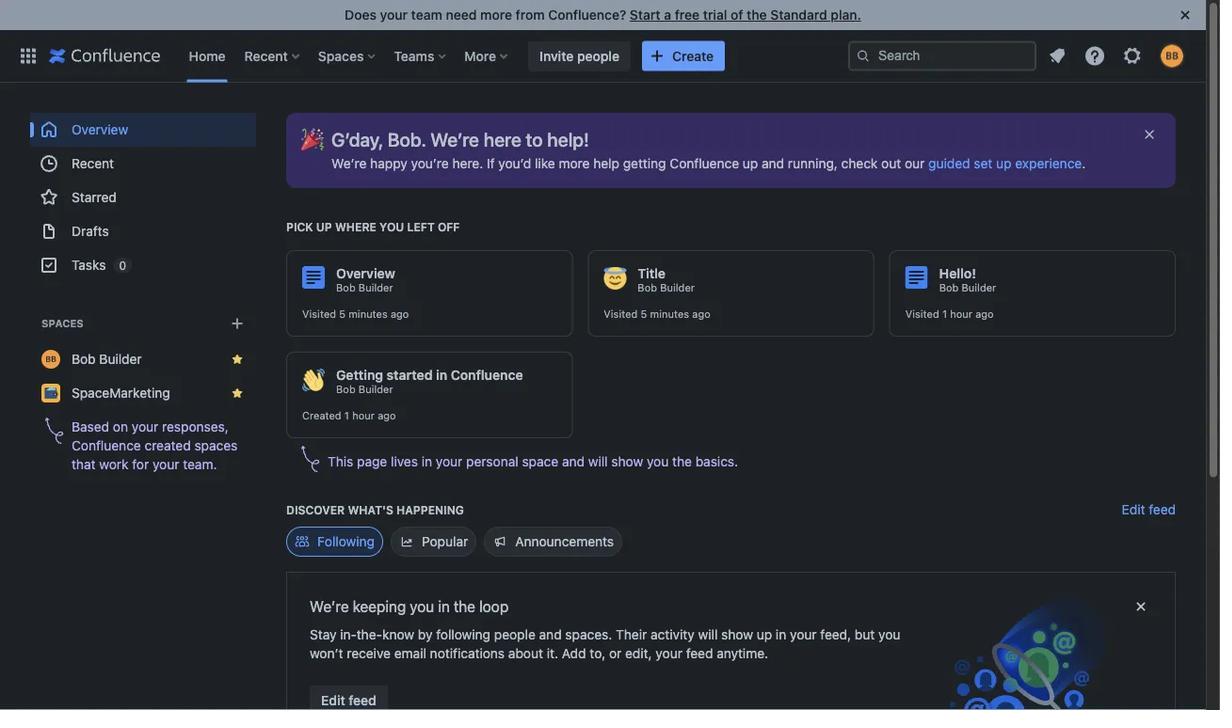 Task type: locate. For each thing, give the bounding box(es) containing it.
recent inside dropdown button
[[244, 48, 288, 64]]

announcements button
[[484, 527, 622, 557]]

1 horizontal spatial 1
[[942, 308, 947, 321]]

and right the space
[[562, 454, 585, 470]]

1 visited from the left
[[302, 308, 336, 321]]

0 horizontal spatial bob builder
[[72, 352, 142, 367]]

your left team at the top
[[380, 7, 408, 23]]

0 horizontal spatial visited
[[302, 308, 336, 321]]

0 horizontal spatial feed
[[349, 693, 376, 709]]

set
[[974, 156, 993, 171]]

0 vertical spatial confluence
[[670, 156, 739, 171]]

stay
[[310, 627, 337, 643]]

more button
[[459, 41, 515, 71]]

confluence right getting
[[670, 156, 739, 171]]

1 horizontal spatial more
[[559, 156, 590, 171]]

hour down hello! bob builder
[[950, 308, 973, 321]]

unstar this space image
[[230, 386, 245, 401]]

bob builder down pick up where you left off
[[336, 282, 393, 294]]

you right but
[[878, 627, 900, 643]]

settings icon image
[[1121, 45, 1144, 67]]

your left personal
[[436, 454, 463, 470]]

spaces
[[194, 438, 238, 454]]

0 horizontal spatial edit
[[321, 693, 345, 709]]

in inside stay in-the-know by following people and spaces. their activity will show up in your feed, but you won't receive email notifications about it. add to, or edit, your feed anytime.
[[776, 627, 786, 643]]

2 vertical spatial and
[[539, 627, 562, 643]]

1 horizontal spatial recent
[[244, 48, 288, 64]]

visited for title
[[604, 308, 638, 321]]

in left the feed,
[[776, 627, 786, 643]]

receive
[[347, 646, 391, 662]]

0 horizontal spatial people
[[494, 627, 536, 643]]

team.
[[183, 457, 217, 473]]

you're
[[411, 156, 449, 171]]

check
[[841, 156, 878, 171]]

what's
[[348, 504, 393, 517]]

appswitcher icon image
[[17, 45, 40, 67]]

0 vertical spatial edit
[[1122, 502, 1145, 518]]

visited 5 minutes ago
[[302, 308, 409, 321], [604, 308, 711, 321]]

banner
[[0, 30, 1206, 83]]

the right of on the top right of page
[[747, 7, 767, 23]]

5 up getting
[[339, 308, 346, 321]]

edit
[[1122, 502, 1145, 518], [321, 693, 345, 709]]

1 vertical spatial show
[[721, 627, 753, 643]]

1 horizontal spatial edit feed button
[[1122, 501, 1176, 520]]

1 vertical spatial edit
[[321, 693, 345, 709]]

we're down g'day,
[[331, 156, 367, 171]]

bob inside hello! bob builder
[[939, 282, 959, 294]]

0 vertical spatial people
[[577, 48, 619, 64]]

1 5 from the left
[[339, 308, 346, 321]]

0 vertical spatial will
[[588, 454, 608, 470]]

up
[[743, 156, 758, 171], [996, 156, 1012, 171], [316, 220, 332, 233], [757, 627, 772, 643]]

will
[[588, 454, 608, 470], [698, 627, 718, 643]]

1 horizontal spatial confluence
[[451, 368, 523, 383]]

1 vertical spatial recent
[[72, 156, 114, 171]]

bob builder for overview
[[336, 282, 393, 294]]

0 horizontal spatial more
[[480, 7, 512, 23]]

confluence?
[[548, 7, 626, 23]]

unstar this space image
[[230, 352, 245, 367]]

feed,
[[820, 627, 851, 643]]

confluence image
[[49, 45, 161, 67], [49, 45, 161, 67]]

0 vertical spatial overview
[[72, 122, 128, 137]]

your
[[380, 7, 408, 23], [132, 419, 158, 435], [436, 454, 463, 470], [152, 457, 179, 473], [790, 627, 817, 643], [656, 646, 682, 662]]

1 horizontal spatial minutes
[[650, 308, 689, 321]]

.
[[1082, 156, 1086, 171]]

0 horizontal spatial the
[[454, 598, 475, 616]]

and inside stay in-the-know by following people and spaces. their activity will show up in your feed, but you won't receive email notifications about it. add to, or edit, your feed anytime.
[[539, 627, 562, 643]]

1 vertical spatial people
[[494, 627, 536, 643]]

0 horizontal spatial confluence
[[72, 438, 141, 454]]

2 5 from the left
[[641, 308, 647, 321]]

group
[[30, 113, 256, 282]]

in right started
[[436, 368, 447, 383]]

confluence right started
[[451, 368, 523, 383]]

overview up recent link
[[72, 122, 128, 137]]

recent
[[244, 48, 288, 64], [72, 156, 114, 171]]

visited up :wave: image
[[302, 308, 336, 321]]

up left running, at the right
[[743, 156, 758, 171]]

0 horizontal spatial hour
[[352, 410, 375, 422]]

show up anytime.
[[721, 627, 753, 643]]

recent right "home"
[[244, 48, 288, 64]]

spaces down "tasks"
[[41, 318, 84, 330]]

1 horizontal spatial bob builder
[[336, 282, 393, 294]]

visited 5 minutes ago down title
[[604, 308, 711, 321]]

visited down hello!
[[905, 308, 939, 321]]

1 vertical spatial confluence
[[451, 368, 523, 383]]

minutes down title
[[650, 308, 689, 321]]

more
[[480, 7, 512, 23], [559, 156, 590, 171]]

overview link
[[30, 113, 256, 147]]

show right the space
[[611, 454, 643, 470]]

1 vertical spatial will
[[698, 627, 718, 643]]

1 horizontal spatial visited
[[604, 308, 638, 321]]

2 minutes from the left
[[650, 308, 689, 321]]

1 horizontal spatial 5
[[641, 308, 647, 321]]

bob
[[336, 282, 356, 294], [638, 282, 657, 294], [939, 282, 959, 294], [72, 352, 96, 367], [336, 384, 356, 396]]

people down does your team need more from confluence? start a free trial of the standard plan.
[[577, 48, 619, 64]]

1 horizontal spatial edit feed
[[1122, 502, 1176, 518]]

0 vertical spatial show
[[611, 454, 643, 470]]

based
[[72, 419, 109, 435]]

people
[[577, 48, 619, 64], [494, 627, 536, 643]]

we're up stay
[[310, 598, 349, 616]]

recent up starred
[[72, 156, 114, 171]]

1 horizontal spatial will
[[698, 627, 718, 643]]

up right set
[[996, 156, 1012, 171]]

2 horizontal spatial bob builder
[[638, 282, 695, 294]]

up up anytime.
[[757, 627, 772, 643]]

bob builder
[[336, 282, 393, 294], [638, 282, 695, 294], [72, 352, 142, 367]]

2 vertical spatial confluence
[[72, 438, 141, 454]]

hour
[[950, 308, 973, 321], [352, 410, 375, 422]]

0 vertical spatial and
[[762, 156, 784, 171]]

more left from
[[480, 7, 512, 23]]

on
[[113, 419, 128, 435]]

:wave: image
[[302, 369, 325, 392]]

2 visited from the left
[[604, 308, 638, 321]]

0 vertical spatial spaces
[[318, 48, 364, 64]]

minutes up getting
[[349, 308, 388, 321]]

1 right "created"
[[344, 410, 349, 422]]

ago
[[391, 308, 409, 321], [692, 308, 711, 321], [975, 308, 994, 321], [378, 410, 396, 422]]

know
[[382, 627, 414, 643]]

2 visited 5 minutes ago from the left
[[604, 308, 711, 321]]

the
[[747, 7, 767, 23], [672, 454, 692, 470], [454, 598, 475, 616]]

3 visited from the left
[[905, 308, 939, 321]]

and left running, at the right
[[762, 156, 784, 171]]

1 vertical spatial we're
[[331, 156, 367, 171]]

and up it.
[[539, 627, 562, 643]]

or
[[609, 646, 622, 662]]

more down help!
[[559, 156, 590, 171]]

builder down getting
[[359, 384, 393, 396]]

visited 5 minutes ago up getting
[[302, 308, 409, 321]]

spaces down does
[[318, 48, 364, 64]]

bob down hello!
[[939, 282, 959, 294]]

0 vertical spatial 1
[[942, 308, 947, 321]]

1 vertical spatial edit feed
[[321, 693, 376, 709]]

1 vertical spatial the
[[672, 454, 692, 470]]

bob down getting
[[336, 384, 356, 396]]

1 vertical spatial feed
[[686, 646, 713, 662]]

standard
[[770, 7, 827, 23]]

1 down hello! bob builder
[[942, 308, 947, 321]]

visited
[[302, 308, 336, 321], [604, 308, 638, 321], [905, 308, 939, 321]]

0 horizontal spatial recent
[[72, 156, 114, 171]]

1 horizontal spatial hour
[[950, 308, 973, 321]]

visited 1 hour ago
[[905, 308, 994, 321]]

recent inside group
[[72, 156, 114, 171]]

0 horizontal spatial visited 5 minutes ago
[[302, 308, 409, 321]]

2 horizontal spatial feed
[[1149, 502, 1176, 518]]

the left basics.
[[672, 454, 692, 470]]

0 horizontal spatial show
[[611, 454, 643, 470]]

0 vertical spatial recent
[[244, 48, 288, 64]]

1 horizontal spatial people
[[577, 48, 619, 64]]

1 visited 5 minutes ago from the left
[[302, 308, 409, 321]]

1 vertical spatial and
[[562, 454, 585, 470]]

help
[[593, 156, 619, 171]]

people up the about on the bottom left
[[494, 627, 536, 643]]

bob up spacemarketing
[[72, 352, 96, 367]]

1 horizontal spatial show
[[721, 627, 753, 643]]

0 vertical spatial edit feed
[[1122, 502, 1176, 518]]

hour down getting
[[352, 410, 375, 422]]

2 vertical spatial the
[[454, 598, 475, 616]]

close message box image
[[1130, 596, 1152, 619]]

2 horizontal spatial the
[[747, 7, 767, 23]]

builder inside getting started in confluence bob builder
[[359, 384, 393, 396]]

builder up spacemarketing
[[99, 352, 142, 367]]

confluence up work
[[72, 438, 141, 454]]

builder down hello!
[[962, 282, 996, 294]]

2 horizontal spatial confluence
[[670, 156, 739, 171]]

happening
[[396, 504, 464, 517]]

more inside g'day, bob. we're here to help! we're happy you're here. if you'd like more help getting confluence up and running, check out our guided set up experience .
[[559, 156, 590, 171]]

popular button
[[391, 527, 477, 557]]

teams button
[[388, 41, 453, 71]]

0 horizontal spatial overview
[[72, 122, 128, 137]]

bob builder down title
[[638, 282, 695, 294]]

you left left
[[380, 220, 404, 233]]

we're
[[430, 128, 479, 150], [331, 156, 367, 171], [310, 598, 349, 616]]

bob builder up spacemarketing
[[72, 352, 142, 367]]

the up following
[[454, 598, 475, 616]]

edit feed button
[[1122, 501, 1176, 520], [310, 686, 388, 711]]

1 vertical spatial hour
[[352, 410, 375, 422]]

people inside button
[[577, 48, 619, 64]]

and for you
[[562, 454, 585, 470]]

1 horizontal spatial feed
[[686, 646, 713, 662]]

5 down title
[[641, 308, 647, 321]]

getting started in confluence bob builder
[[336, 368, 523, 396]]

created
[[145, 438, 191, 454]]

create a space image
[[226, 313, 249, 335]]

we're up here.
[[430, 128, 479, 150]]

feed
[[1149, 502, 1176, 518], [686, 646, 713, 662], [349, 693, 376, 709]]

and for activity
[[539, 627, 562, 643]]

0 vertical spatial the
[[747, 7, 767, 23]]

show
[[611, 454, 643, 470], [721, 627, 753, 643]]

bob builder link down pick up where you left off
[[336, 281, 393, 295]]

will right activity
[[698, 627, 718, 643]]

1 vertical spatial spaces
[[41, 318, 84, 330]]

2 horizontal spatial visited
[[905, 308, 939, 321]]

0 vertical spatial more
[[480, 7, 512, 23]]

confluence
[[670, 156, 739, 171], [451, 368, 523, 383], [72, 438, 141, 454]]

0 vertical spatial hour
[[950, 308, 973, 321]]

will right the space
[[588, 454, 608, 470]]

discover what's happening
[[286, 504, 464, 517]]

0 horizontal spatial minutes
[[349, 308, 388, 321]]

space
[[522, 454, 558, 470]]

0 horizontal spatial 5
[[339, 308, 346, 321]]

builder
[[359, 282, 393, 294], [660, 282, 695, 294], [962, 282, 996, 294], [99, 352, 142, 367], [359, 384, 393, 396]]

will inside stay in-the-know by following people and spaces. their activity will show up in your feed, but you won't receive email notifications about it. add to, or edit, your feed anytime.
[[698, 627, 718, 643]]

here.
[[452, 156, 483, 171]]

spaces
[[318, 48, 364, 64], [41, 318, 84, 330]]

discover
[[286, 504, 345, 517]]

for
[[132, 457, 149, 473]]

1 horizontal spatial spaces
[[318, 48, 364, 64]]

bob builder link
[[336, 281, 393, 295], [638, 281, 695, 295], [939, 281, 996, 295], [30, 343, 256, 377], [336, 383, 393, 396]]

1 vertical spatial more
[[559, 156, 590, 171]]

visited down :innocent: image
[[604, 308, 638, 321]]

0 horizontal spatial 1
[[344, 410, 349, 422]]

1 vertical spatial edit feed button
[[310, 686, 388, 711]]

overview down pick up where you left off
[[336, 266, 395, 281]]

1 horizontal spatial visited 5 minutes ago
[[604, 308, 711, 321]]

and
[[762, 156, 784, 171], [562, 454, 585, 470], [539, 627, 562, 643]]

Search field
[[848, 41, 1037, 71]]

teams
[[394, 48, 434, 64]]

1 minutes from the left
[[349, 308, 388, 321]]

happy
[[370, 156, 407, 171]]

1 vertical spatial overview
[[336, 266, 395, 281]]

in
[[436, 368, 447, 383], [422, 454, 432, 470], [438, 598, 450, 616], [776, 627, 786, 643]]

trial
[[703, 7, 727, 23]]

1 vertical spatial 1
[[344, 410, 349, 422]]

confluence inside getting started in confluence bob builder
[[451, 368, 523, 383]]

search image
[[856, 48, 871, 64]]

5
[[339, 308, 346, 321], [641, 308, 647, 321]]

spaces.
[[565, 627, 612, 643]]

edit feed
[[1122, 502, 1176, 518], [321, 693, 376, 709]]



Task type: vqa. For each thing, say whether or not it's contained in the screenshot.
leftmost The In
no



Task type: describe. For each thing, give the bounding box(es) containing it.
start
[[630, 7, 661, 23]]

up right pick
[[316, 220, 332, 233]]

close image
[[1174, 4, 1197, 26]]

bob builder for title
[[638, 282, 695, 294]]

drafts
[[72, 224, 109, 239]]

need
[[446, 7, 477, 23]]

g'day, bob. we're here to help! we're happy you're here. if you'd like more help getting confluence up and running, check out our guided set up experience .
[[331, 128, 1086, 171]]

that
[[72, 457, 96, 473]]

started
[[387, 368, 433, 383]]

getting
[[623, 156, 666, 171]]

responses,
[[162, 419, 229, 435]]

visited for overview
[[302, 308, 336, 321]]

bob builder link up created 1 hour ago
[[336, 383, 393, 396]]

0 vertical spatial we're
[[430, 128, 479, 150]]

visited 5 minutes ago for overview
[[302, 308, 409, 321]]

in right lives
[[422, 454, 432, 470]]

close image
[[1142, 127, 1157, 142]]

it.
[[547, 646, 558, 662]]

recent link
[[30, 147, 256, 181]]

following
[[317, 534, 375, 550]]

help icon image
[[1084, 45, 1106, 67]]

home link
[[183, 41, 231, 71]]

keeping
[[353, 598, 406, 616]]

stay in-the-know by following people and spaces. their activity will show up in your feed, but you won't receive email notifications about it. add to, or edit, your feed anytime.
[[310, 627, 900, 662]]

1 for getting
[[344, 410, 349, 422]]

you inside stay in-the-know by following people and spaces. their activity will show up in your feed, but you won't receive email notifications about it. add to, or edit, your feed anytime.
[[878, 627, 900, 643]]

this
[[328, 454, 353, 470]]

create
[[672, 48, 714, 64]]

builder down title
[[660, 282, 695, 294]]

minutes for overview
[[349, 308, 388, 321]]

but
[[855, 627, 875, 643]]

guided
[[928, 156, 970, 171]]

5 for overview
[[339, 308, 346, 321]]

won't
[[310, 646, 343, 662]]

your down activity
[[656, 646, 682, 662]]

out
[[881, 156, 901, 171]]

to,
[[590, 646, 606, 662]]

you up by
[[410, 598, 434, 616]]

hour for bob
[[950, 308, 973, 321]]

experience
[[1015, 156, 1082, 171]]

0 horizontal spatial will
[[588, 454, 608, 470]]

notifications
[[430, 646, 505, 662]]

overview inside group
[[72, 122, 128, 137]]

plan.
[[831, 7, 861, 23]]

if
[[487, 156, 495, 171]]

pick up where you left off
[[286, 220, 460, 233]]

anytime.
[[717, 646, 768, 662]]

of
[[731, 7, 743, 23]]

based on your responses, confluence created spaces that work for your team.
[[72, 419, 238, 473]]

spacemarketing link
[[30, 377, 256, 410]]

1 horizontal spatial edit
[[1122, 502, 1145, 518]]

minutes for title
[[650, 308, 689, 321]]

2 vertical spatial feed
[[349, 693, 376, 709]]

spacemarketing
[[72, 386, 170, 401]]

bob down title
[[638, 282, 657, 294]]

:innocent: image
[[604, 267, 626, 290]]

bob.
[[388, 128, 426, 150]]

you left basics.
[[647, 454, 669, 470]]

0 horizontal spatial spaces
[[41, 318, 84, 330]]

invite
[[540, 48, 574, 64]]

in inside getting started in confluence bob builder
[[436, 368, 447, 383]]

starred link
[[30, 181, 256, 215]]

0 horizontal spatial edit feed button
[[310, 686, 388, 711]]

tasks
[[72, 257, 106, 273]]

does
[[345, 7, 377, 23]]

0 horizontal spatial edit feed
[[321, 693, 376, 709]]

notification icon image
[[1046, 45, 1069, 67]]

by
[[418, 627, 433, 643]]

lives
[[391, 454, 418, 470]]

following
[[436, 627, 491, 643]]

bob down where
[[336, 282, 356, 294]]

this page lives in your personal space and will show you the basics.
[[328, 454, 738, 470]]

show inside stay in-the-know by following people and spaces. their activity will show up in your feed, but you won't receive email notifications about it. add to, or edit, your feed anytime.
[[721, 627, 753, 643]]

people inside stay in-the-know by following people and spaces. their activity will show up in your feed, but you won't receive email notifications about it. add to, or edit, your feed anytime.
[[494, 627, 536, 643]]

following button
[[286, 527, 383, 557]]

1 horizontal spatial the
[[672, 454, 692, 470]]

off
[[438, 220, 460, 233]]

to
[[526, 128, 543, 150]]

page
[[357, 454, 387, 470]]

your right on
[[132, 419, 158, 435]]

spaces inside popup button
[[318, 48, 364, 64]]

add
[[562, 646, 586, 662]]

a
[[664, 7, 671, 23]]

running,
[[788, 156, 838, 171]]

builder down pick up where you left off
[[359, 282, 393, 294]]

where
[[335, 220, 377, 233]]

guided set up experience link
[[928, 156, 1082, 171]]

left
[[407, 220, 435, 233]]

:wave: image
[[302, 369, 325, 392]]

1 for hello!
[[942, 308, 947, 321]]

popular
[[422, 534, 468, 550]]

g'day,
[[331, 128, 383, 150]]

in up following
[[438, 598, 450, 616]]

banner containing home
[[0, 30, 1206, 83]]

here
[[484, 128, 521, 150]]

in-
[[340, 627, 357, 643]]

up inside stay in-the-know by following people and spaces. their activity will show up in your feed, but you won't receive email notifications about it. add to, or edit, your feed anytime.
[[757, 627, 772, 643]]

announcements
[[515, 534, 614, 550]]

visited 5 minutes ago for title
[[604, 308, 711, 321]]

:innocent: image
[[604, 267, 626, 290]]

bob builder link up visited 1 hour ago
[[939, 281, 996, 295]]

from
[[516, 7, 545, 23]]

start a free trial of the standard plan. link
[[630, 7, 861, 23]]

and inside g'day, bob. we're here to help! we're happy you're here. if you'd like more help getting confluence up and running, check out our guided set up experience .
[[762, 156, 784, 171]]

confluence inside based on your responses, confluence created spaces that work for your team.
[[72, 438, 141, 454]]

like
[[535, 156, 555, 171]]

we're keeping you in the loop
[[310, 598, 509, 616]]

your left the feed,
[[790, 627, 817, 643]]

our
[[905, 156, 925, 171]]

personal
[[466, 454, 518, 470]]

builder inside hello! bob builder
[[962, 282, 996, 294]]

group containing overview
[[30, 113, 256, 282]]

you'd
[[498, 156, 531, 171]]

your down created
[[152, 457, 179, 473]]

global element
[[11, 30, 848, 82]]

activity
[[651, 627, 695, 643]]

bob inside getting started in confluence bob builder
[[336, 384, 356, 396]]

hello! bob builder
[[939, 266, 996, 294]]

spaces button
[[312, 41, 383, 71]]

2 vertical spatial we're
[[310, 598, 349, 616]]

hello!
[[939, 266, 976, 281]]

email
[[394, 646, 426, 662]]

starred
[[72, 190, 117, 205]]

bob builder link up spacemarketing
[[30, 343, 256, 377]]

hour for started
[[352, 410, 375, 422]]

feed inside stay in-the-know by following people and spaces. their activity will show up in your feed, but you won't receive email notifications about it. add to, or edit, your feed anytime.
[[686, 646, 713, 662]]

more
[[465, 48, 496, 64]]

the-
[[357, 627, 382, 643]]

team
[[411, 7, 442, 23]]

5 for title
[[641, 308, 647, 321]]

does your team need more from confluence? start a free trial of the standard plan.
[[345, 7, 861, 23]]

confluence inside g'day, bob. we're here to help! we're happy you're here. if you'd like more help getting confluence up and running, check out our guided set up experience .
[[670, 156, 739, 171]]

help!
[[547, 128, 589, 150]]

work
[[99, 457, 128, 473]]

1 horizontal spatial overview
[[336, 266, 395, 281]]

bob builder link right :innocent: icon
[[638, 281, 695, 295]]

0 vertical spatial feed
[[1149, 502, 1176, 518]]

edit,
[[625, 646, 652, 662]]

0 vertical spatial edit feed button
[[1122, 501, 1176, 520]]

welcome banner image
[[301, 128, 324, 151]]

drafts link
[[30, 215, 256, 249]]



